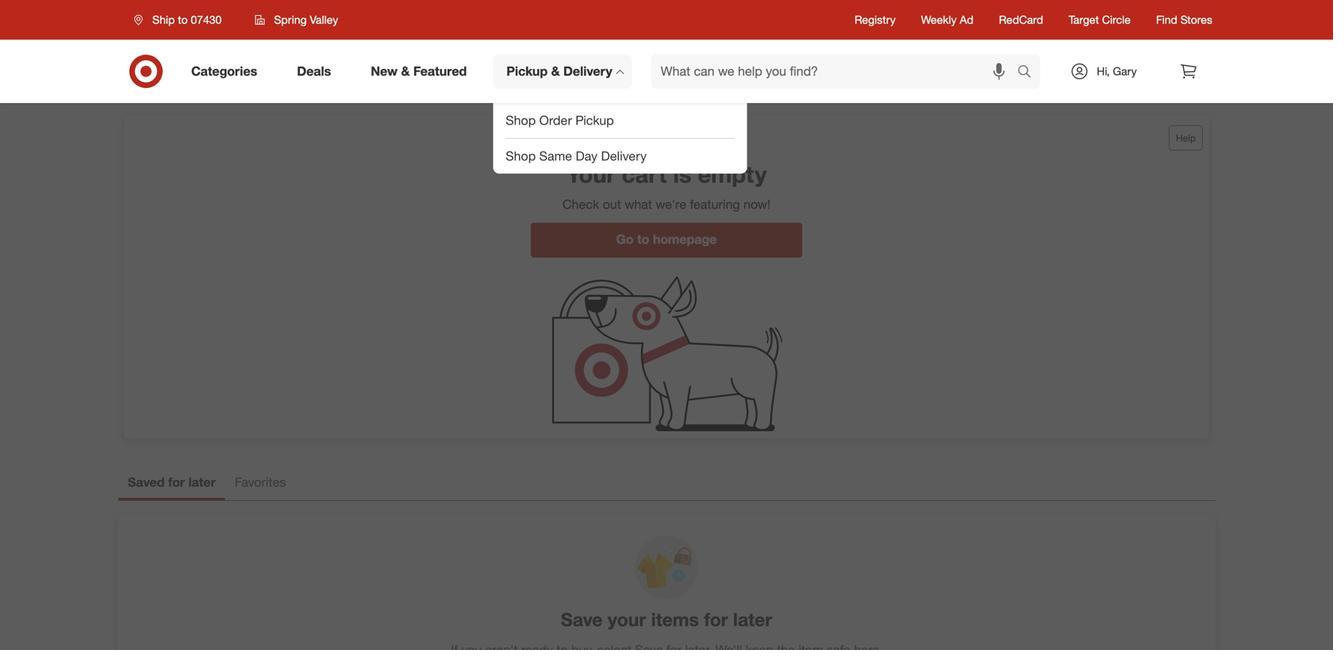 Task type: vqa. For each thing, say whether or not it's contained in the screenshot.
the right skim
no



Task type: describe. For each thing, give the bounding box(es) containing it.
cart
[[622, 160, 667, 189]]

same
[[539, 148, 572, 164]]

weekly
[[921, 13, 957, 27]]

hi,
[[1097, 64, 1110, 78]]

pickup & delivery link
[[493, 54, 632, 89]]

find stores
[[1156, 13, 1213, 27]]

check out what we're featuring now!
[[563, 197, 771, 212]]

check
[[563, 197, 599, 212]]

saved
[[128, 475, 165, 491]]

shop same day delivery link
[[493, 139, 747, 174]]

ship to 07430 button
[[124, 6, 238, 34]]

weekly ad
[[921, 13, 974, 27]]

favorites
[[235, 475, 286, 491]]

valley
[[310, 13, 338, 27]]

pickup inside pickup & delivery link
[[507, 64, 548, 79]]

empty cart bullseye image
[[547, 268, 786, 439]]

your cart is empty
[[566, 160, 767, 189]]

featuring
[[690, 197, 740, 212]]

shop order pickup
[[506, 113, 614, 128]]

registry link
[[855, 12, 896, 28]]

target
[[1069, 13, 1099, 27]]

categories link
[[178, 54, 277, 89]]

new & featured link
[[357, 54, 487, 89]]

help button
[[1169, 125, 1203, 151]]

search button
[[1010, 54, 1049, 92]]

shop order pickup link
[[493, 103, 747, 138]]

saved for later link
[[118, 468, 225, 501]]

save your items for later
[[561, 609, 772, 632]]

saved for later
[[128, 475, 216, 491]]

0 vertical spatial delivery
[[564, 64, 612, 79]]

stores
[[1181, 13, 1213, 27]]

to for homepage
[[637, 232, 650, 247]]

pickup inside shop order pickup link
[[576, 113, 614, 128]]

homepage
[[653, 232, 717, 247]]

shop same day delivery
[[506, 148, 647, 164]]

featured
[[413, 64, 467, 79]]

ship to 07430
[[152, 13, 222, 27]]

target circle
[[1069, 13, 1131, 27]]

What can we help you find? suggestions appear below search field
[[651, 54, 1022, 89]]

go to homepage link
[[531, 223, 802, 258]]

ad
[[960, 13, 974, 27]]



Task type: locate. For each thing, give the bounding box(es) containing it.
go
[[616, 232, 634, 247]]

0 horizontal spatial later
[[188, 475, 216, 491]]

0 vertical spatial later
[[188, 475, 216, 491]]

to for 07430
[[178, 13, 188, 27]]

0 vertical spatial shop
[[506, 113, 536, 128]]

we're
[[656, 197, 687, 212]]

pickup
[[507, 64, 548, 79], [576, 113, 614, 128]]

redcard
[[999, 13, 1044, 27]]

for right saved
[[168, 475, 185, 491]]

now!
[[744, 197, 771, 212]]

deals link
[[284, 54, 351, 89]]

1 vertical spatial delivery
[[601, 148, 647, 164]]

& for pickup
[[551, 64, 560, 79]]

0 horizontal spatial pickup
[[507, 64, 548, 79]]

0 horizontal spatial to
[[178, 13, 188, 27]]

categories
[[191, 64, 257, 79]]

new
[[371, 64, 398, 79]]

weekly ad link
[[921, 12, 974, 28]]

for
[[168, 475, 185, 491], [704, 609, 728, 632]]

new & featured
[[371, 64, 467, 79]]

1 vertical spatial later
[[733, 609, 772, 632]]

spring
[[274, 13, 307, 27]]

delivery up shop order pickup
[[564, 64, 612, 79]]

pickup & delivery
[[507, 64, 612, 79]]

to
[[178, 13, 188, 27], [637, 232, 650, 247]]

1 shop from the top
[[506, 113, 536, 128]]

search
[[1010, 65, 1049, 81]]

deals
[[297, 64, 331, 79]]

2 & from the left
[[551, 64, 560, 79]]

spring valley button
[[245, 6, 349, 34]]

& for new
[[401, 64, 410, 79]]

shop left the order at the top
[[506, 113, 536, 128]]

1 horizontal spatial pickup
[[576, 113, 614, 128]]

find
[[1156, 13, 1178, 27]]

your
[[608, 609, 646, 632]]

1 & from the left
[[401, 64, 410, 79]]

to inside dropdown button
[[178, 13, 188, 27]]

1 horizontal spatial for
[[704, 609, 728, 632]]

out
[[603, 197, 621, 212]]

redcard link
[[999, 12, 1044, 28]]

target circle link
[[1069, 12, 1131, 28]]

delivery down shop order pickup link
[[601, 148, 647, 164]]

1 horizontal spatial to
[[637, 232, 650, 247]]

is
[[673, 160, 692, 189]]

0 vertical spatial for
[[168, 475, 185, 491]]

spring valley
[[274, 13, 338, 27]]

2 shop from the top
[[506, 148, 536, 164]]

your
[[566, 160, 616, 189]]

empty
[[698, 160, 767, 189]]

shop
[[506, 113, 536, 128], [506, 148, 536, 164]]

&
[[401, 64, 410, 79], [551, 64, 560, 79]]

items
[[651, 609, 699, 632]]

later right saved
[[188, 475, 216, 491]]

& up the order at the top
[[551, 64, 560, 79]]

0 horizontal spatial for
[[168, 475, 185, 491]]

find stores link
[[1156, 12, 1213, 28]]

delivery
[[564, 64, 612, 79], [601, 148, 647, 164]]

pickup up the order at the top
[[507, 64, 548, 79]]

1 horizontal spatial &
[[551, 64, 560, 79]]

to right go
[[637, 232, 650, 247]]

0 vertical spatial pickup
[[507, 64, 548, 79]]

what
[[625, 197, 652, 212]]

1 vertical spatial for
[[704, 609, 728, 632]]

day
[[576, 148, 598, 164]]

help
[[1176, 132, 1196, 144]]

0 vertical spatial to
[[178, 13, 188, 27]]

for inside saved for later link
[[168, 475, 185, 491]]

pickup up day
[[576, 113, 614, 128]]

registry
[[855, 13, 896, 27]]

1 vertical spatial to
[[637, 232, 650, 247]]

to right ship
[[178, 13, 188, 27]]

07430
[[191, 13, 222, 27]]

& right the new
[[401, 64, 410, 79]]

for right the items
[[704, 609, 728, 632]]

1 horizontal spatial later
[[733, 609, 772, 632]]

0 horizontal spatial &
[[401, 64, 410, 79]]

later right the items
[[733, 609, 772, 632]]

circle
[[1102, 13, 1131, 27]]

go to homepage
[[616, 232, 717, 247]]

save
[[561, 609, 603, 632]]

gary
[[1113, 64, 1137, 78]]

favorites link
[[225, 468, 295, 501]]

ship
[[152, 13, 175, 27]]

shop for shop same day delivery
[[506, 148, 536, 164]]

order
[[539, 113, 572, 128]]

1 vertical spatial shop
[[506, 148, 536, 164]]

later
[[188, 475, 216, 491], [733, 609, 772, 632]]

1 vertical spatial pickup
[[576, 113, 614, 128]]

hi, gary
[[1097, 64, 1137, 78]]

shop left same at the left of page
[[506, 148, 536, 164]]

shop for shop order pickup
[[506, 113, 536, 128]]



